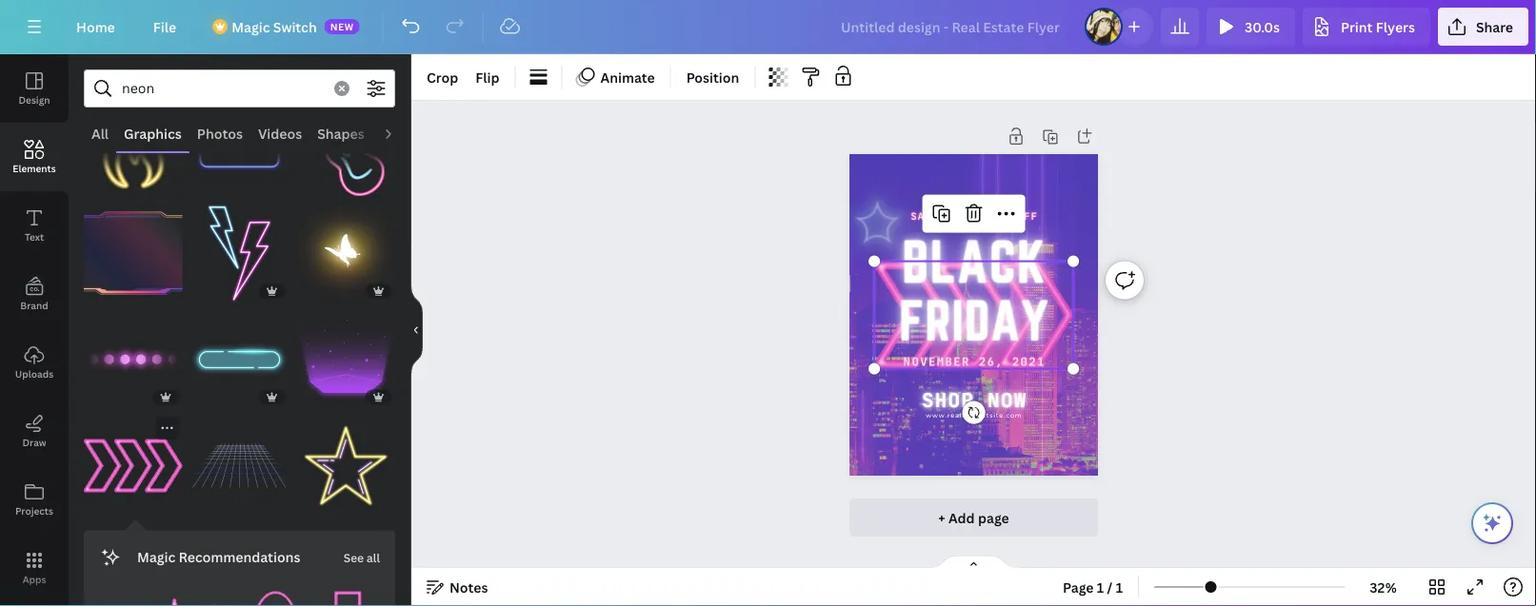 Task type: vqa. For each thing, say whether or not it's contained in the screenshot.
You might want to try...
no



Task type: describe. For each thing, give the bounding box(es) containing it.
black
[[902, 230, 1047, 294]]

draw button
[[0, 397, 69, 466]]

apps
[[23, 573, 46, 586]]

uploads
[[15, 368, 53, 381]]

audio
[[380, 124, 418, 142]]

blue grid neon tech pattern image
[[190, 417, 289, 516]]

magic recommendations
[[137, 549, 300, 567]]

position button
[[679, 62, 747, 92]]

text button
[[0, 191, 69, 260]]

switch
[[273, 18, 317, 36]]

all button
[[84, 115, 116, 151]]

off
[[1017, 210, 1038, 222]]

projects
[[15, 505, 53, 518]]

november
[[904, 355, 971, 369]]

page 1 / 1
[[1063, 579, 1123, 597]]

+ add page
[[939, 509, 1009, 527]]

magic switch
[[232, 18, 317, 36]]

graphics button
[[116, 115, 189, 151]]

file button
[[138, 8, 192, 46]]

shop
[[922, 389, 975, 413]]

all
[[367, 550, 380, 566]]

see all
[[344, 550, 380, 566]]

Design title text field
[[826, 8, 1077, 46]]

animate button
[[570, 62, 663, 92]]

side panel tab list
[[0, 54, 69, 607]]

print flyers button
[[1303, 8, 1431, 46]]

arabic dynamic neon star image
[[297, 417, 395, 516]]

neon light magic effect image
[[297, 311, 395, 409]]

new
[[330, 20, 354, 33]]

draw
[[22, 436, 46, 449]]

all
[[91, 124, 109, 142]]

26,
[[979, 355, 1004, 369]]

position
[[686, 68, 740, 86]]

flip
[[476, 68, 500, 86]]

basic neon fire image
[[84, 98, 183, 197]]

videos button
[[251, 115, 310, 151]]

elements button
[[0, 123, 69, 191]]

shapes
[[317, 124, 365, 142]]

+
[[939, 509, 946, 527]]

sale up to 50% off
[[911, 210, 1038, 222]]

animate
[[601, 68, 655, 86]]

home
[[76, 18, 115, 36]]

flip button
[[468, 62, 507, 92]]

to
[[968, 210, 982, 222]]

print
[[1341, 18, 1373, 36]]

Search elements search field
[[122, 70, 323, 107]]

magic for magic recommendations
[[137, 549, 176, 567]]

design button
[[0, 54, 69, 123]]

photos
[[197, 124, 243, 142]]

www.reallygreatsite.com
[[926, 412, 1023, 420]]

now
[[988, 389, 1027, 413]]

up
[[946, 210, 960, 222]]

2 1 from the left
[[1116, 579, 1123, 597]]

november 26, 2021
[[904, 355, 1046, 369]]

neon pink glitch chevron wayfinder image
[[874, 262, 1074, 369]]

graphics
[[124, 124, 182, 142]]

apps button
[[0, 534, 69, 603]]

share
[[1476, 18, 1514, 36]]

friday
[[899, 290, 1050, 351]]



Task type: locate. For each thing, give the bounding box(es) containing it.
see all button
[[342, 539, 382, 577]]

brand
[[20, 299, 48, 312]]

hide image
[[411, 285, 423, 376]]

1
[[1097, 579, 1104, 597], [1116, 579, 1123, 597]]

magic left switch at the top of page
[[232, 18, 270, 36]]

print flyers
[[1341, 18, 1415, 36]]

photos button
[[189, 115, 251, 151]]

design
[[19, 93, 50, 106]]

+ add page button
[[850, 499, 1098, 537]]

elements
[[13, 162, 56, 175]]

2021
[[1012, 355, 1046, 369]]

lined retro anime guitar neon light image
[[297, 98, 395, 197]]

32%
[[1370, 579, 1397, 597]]

magic
[[232, 18, 270, 36], [137, 549, 176, 567]]

videos
[[258, 124, 302, 142]]

home link
[[61, 8, 130, 46]]

uploads button
[[0, 329, 69, 397]]

shop now
[[922, 389, 1027, 413]]

1 left / on the right of the page
[[1097, 579, 1104, 597]]

1 horizontal spatial magic
[[232, 18, 270, 36]]

32% button
[[1353, 573, 1415, 603]]

neon lightning image
[[190, 204, 289, 303]]

crop button
[[419, 62, 466, 92]]

share button
[[1438, 8, 1529, 46]]

magic inside main menu bar
[[232, 18, 270, 36]]

notes
[[450, 579, 488, 597]]

group
[[84, 98, 183, 197], [190, 98, 289, 197], [297, 98, 395, 197], [84, 193, 183, 303], [190, 193, 289, 303], [297, 193, 395, 303], [84, 299, 183, 409], [190, 299, 289, 409], [297, 299, 395, 409], [297, 405, 395, 516], [84, 407, 183, 516], [190, 417, 289, 516], [99, 580, 164, 607], [171, 580, 236, 607], [243, 580, 308, 607], [316, 580, 380, 607]]

see
[[344, 550, 364, 566]]

add
[[949, 509, 975, 527]]

crop
[[427, 68, 458, 86]]

main menu bar
[[0, 0, 1537, 54]]

30.0s button
[[1207, 8, 1296, 46]]

notes button
[[419, 573, 496, 603]]

audio button
[[372, 115, 426, 151]]

file
[[153, 18, 176, 36]]

page
[[978, 509, 1009, 527]]

1 right / on the right of the page
[[1116, 579, 1123, 597]]

1 horizontal spatial 1
[[1116, 579, 1123, 597]]

neon button frame image
[[190, 311, 289, 409]]

50%
[[989, 210, 1010, 222]]

shape neon light image
[[84, 311, 183, 409]]

magic left recommendations
[[137, 549, 176, 567]]

flyers
[[1376, 18, 1415, 36]]

text
[[25, 231, 44, 243]]

1 1 from the left
[[1097, 579, 1104, 597]]

0 vertical spatial magic
[[232, 18, 270, 36]]

neon butterfly image
[[297, 204, 395, 303]]

page
[[1063, 579, 1094, 597]]

neon cyberpunk frame image
[[84, 204, 183, 303]]

canva assistant image
[[1481, 512, 1504, 535]]

shapes button
[[310, 115, 372, 151]]

30.0s
[[1245, 18, 1280, 36]]

0 horizontal spatial magic
[[137, 549, 176, 567]]

1 vertical spatial magic
[[137, 549, 176, 567]]

projects button
[[0, 466, 69, 534]]

sale
[[911, 210, 939, 222]]

/
[[1107, 579, 1113, 597]]

magic for magic switch
[[232, 18, 270, 36]]

show pages image
[[928, 555, 1020, 571]]

recommendations
[[179, 549, 300, 567]]

basic neon rounded rectangle image
[[190, 98, 289, 197]]

0 horizontal spatial 1
[[1097, 579, 1104, 597]]

brand button
[[0, 260, 69, 329]]



